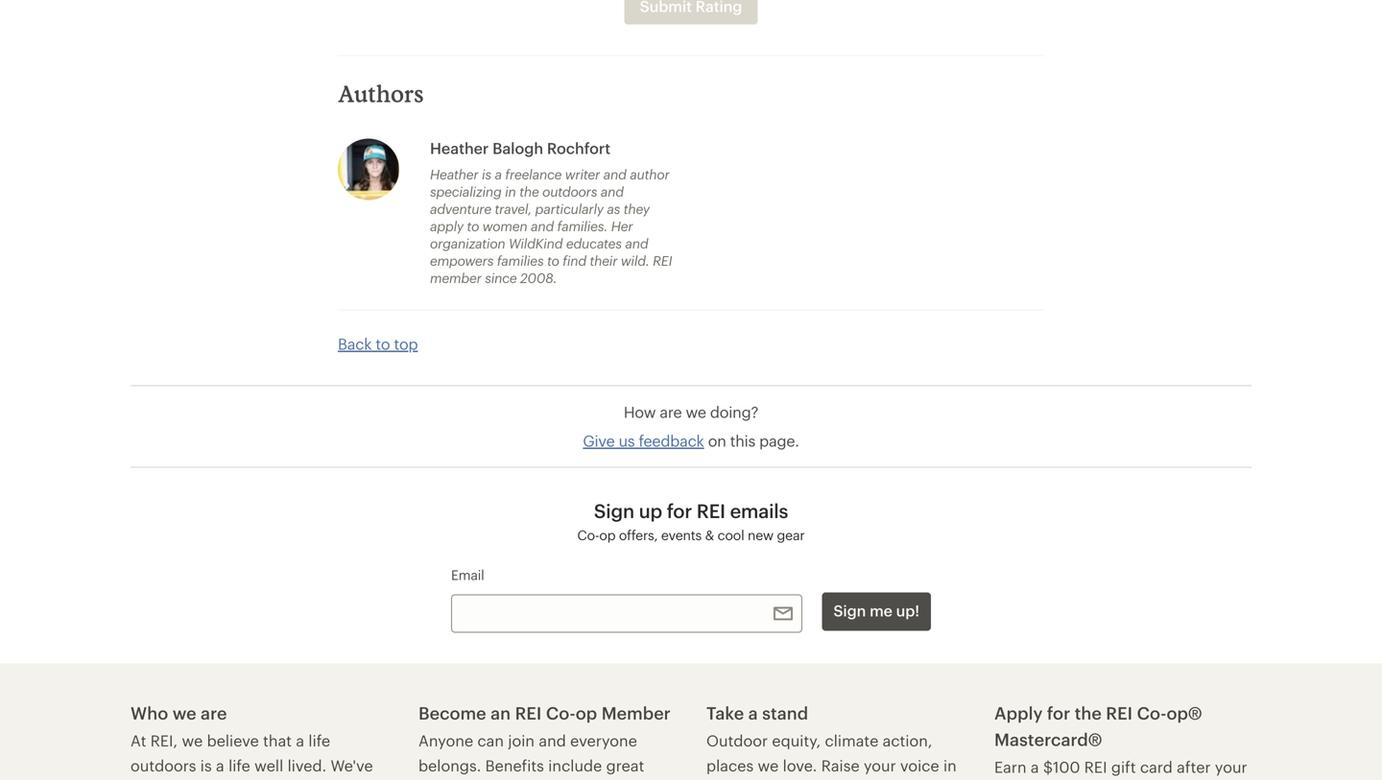 Task type: vqa. For each thing, say whether or not it's contained in the screenshot.
right Arrival
no



Task type: describe. For each thing, give the bounding box(es) containing it.
a inside the take a stand outdoor equity, climate action, places we love. raise your voice i
[[749, 704, 758, 724]]

your inside the take a stand outdoor equity, climate action, places we love. raise your voice i
[[864, 757, 897, 775]]

and up wildkind
[[531, 219, 554, 234]]

co- inside the become an rei co-op member anyone can join and everyone belongs. benefits include grea
[[546, 704, 576, 724]]

rei up gift
[[1106, 704, 1133, 724]]

2 heather from the top
[[430, 167, 479, 182]]

for inside apply for the rei co-op® mastercard® earn a $100 rei gift card after your
[[1047, 704, 1071, 724]]

0 vertical spatial life
[[309, 732, 330, 750]]

particularly
[[535, 201, 604, 217]]

action,
[[883, 732, 933, 750]]

op®
[[1167, 704, 1203, 724]]

voice
[[901, 757, 940, 775]]

mastercard®
[[995, 730, 1103, 750]]

1 horizontal spatial to
[[467, 219, 479, 234]]

2 horizontal spatial to
[[547, 253, 560, 269]]

find
[[563, 253, 587, 269]]

gift
[[1112, 759, 1136, 776]]

apply for the rei co-op® mastercard® earn a $100 rei gift card after your
[[995, 704, 1248, 781]]

back
[[338, 335, 372, 353]]

is inside heather balogh rochfort heather is a freelance writer and author specializing in the outdoors and adventure travel, particularly as they apply to women and families. her organization wildkind educates and empowers families to find their wild. rei member since 2008.
[[482, 167, 492, 182]]

how
[[624, 403, 656, 421]]

since
[[485, 270, 517, 286]]

2008.
[[520, 270, 557, 286]]

lived.
[[288, 757, 327, 775]]

Email email field
[[451, 595, 803, 633]]

her
[[611, 219, 633, 234]]

become an rei co-op member anyone can join and everyone belongs. benefits include grea
[[419, 704, 671, 781]]

co- inside apply for the rei co-op® mastercard® earn a $100 rei gift card after your
[[1137, 704, 1167, 724]]

they
[[624, 201, 650, 217]]

places
[[707, 757, 754, 775]]

and right writer
[[604, 167, 627, 182]]

sign for up
[[594, 500, 635, 523]]

belongs.
[[419, 757, 481, 775]]

how are we doing?
[[624, 403, 759, 421]]

well
[[255, 757, 283, 775]]

card
[[1141, 759, 1173, 776]]

a inside heather balogh rochfort heather is a freelance writer and author specializing in the outdoors and adventure travel, particularly as they apply to women and families. her organization wildkind educates and empowers families to find their wild. rei member since 2008.
[[495, 167, 502, 182]]

events
[[661, 528, 702, 543]]

and up wild.
[[625, 236, 649, 251]]

sign for me
[[834, 602, 866, 620]]

after
[[1177, 759, 1211, 776]]

freelance
[[505, 167, 562, 182]]

a inside apply for the rei co-op® mastercard® earn a $100 rei gift card after your
[[1031, 759, 1040, 776]]

rei inside the become an rei co-op member anyone can join and everyone belongs. benefits include grea
[[515, 704, 542, 724]]

outdoor
[[707, 732, 768, 750]]

your inside apply for the rei co-op® mastercard® earn a $100 rei gift card after your
[[1215, 759, 1248, 776]]

apply
[[430, 219, 464, 234]]

that
[[263, 732, 292, 750]]

sign me up! button
[[822, 593, 931, 632]]

empowers
[[430, 253, 494, 269]]

who we are at rei, we believe that a life outdoors is a life well lived. we'v
[[131, 704, 373, 781]]

climate
[[825, 732, 879, 750]]

feedback
[[639, 432, 704, 450]]

apply
[[995, 704, 1043, 724]]

the inside heather balogh rochfort heather is a freelance writer and author specializing in the outdoors and adventure travel, particularly as they apply to women and families. her organization wildkind educates and empowers families to find their wild. rei member since 2008.
[[520, 184, 539, 199]]

co- inside sign up for rei emails co-op offers, events & cool new gear
[[578, 528, 600, 543]]

is inside who we are at rei, we believe that a life outdoors is a life well lived. we'v
[[200, 757, 212, 775]]

offers,
[[619, 528, 658, 543]]

up!
[[896, 602, 920, 620]]

1 vertical spatial life
[[229, 757, 250, 775]]

love.
[[783, 757, 817, 775]]

back to top
[[338, 335, 418, 353]]

give
[[583, 432, 615, 450]]

page.
[[760, 432, 799, 450]]

adventure
[[430, 201, 492, 217]]

stand
[[762, 704, 809, 724]]

author
[[630, 167, 670, 182]]

equity,
[[772, 732, 821, 750]]

and up as
[[601, 184, 624, 199]]

we up "give us feedback on this page."
[[686, 403, 706, 421]]

their
[[590, 253, 618, 269]]

organization
[[430, 236, 506, 251]]

on
[[708, 432, 727, 450]]

give us feedback on this page.
[[583, 432, 799, 450]]

take a stand outdoor equity, climate action, places we love. raise your voice i
[[707, 704, 964, 781]]

rochfort
[[547, 139, 611, 157]]

raise
[[822, 757, 860, 775]]

this
[[730, 432, 756, 450]]

&
[[705, 528, 714, 543]]

rei left gift
[[1085, 759, 1108, 776]]

for inside sign up for rei emails co-op offers, events & cool new gear
[[667, 500, 692, 523]]

and inside the become an rei co-op member anyone can join and everyone belongs. benefits include grea
[[539, 732, 566, 750]]

who
[[131, 704, 168, 724]]

1 heather from the top
[[430, 139, 489, 157]]

me
[[870, 602, 893, 620]]

families.
[[557, 219, 608, 234]]



Task type: locate. For each thing, give the bounding box(es) containing it.
include
[[549, 757, 602, 775]]

1 vertical spatial op
[[576, 704, 597, 724]]

are
[[660, 403, 682, 421], [201, 704, 227, 724]]

anyone
[[419, 732, 473, 750]]

rei up &
[[697, 500, 726, 523]]

1 horizontal spatial the
[[1075, 704, 1102, 724]]

$100
[[1044, 759, 1081, 776]]

0 horizontal spatial co-
[[546, 704, 576, 724]]

0 vertical spatial outdoors
[[543, 184, 597, 199]]

a right 'earn'
[[1031, 759, 1040, 776]]

sign up for rei emails co-op offers, events & cool new gear
[[578, 500, 805, 543]]

benefits
[[485, 757, 544, 775]]

0 vertical spatial sign
[[594, 500, 635, 523]]

for
[[667, 500, 692, 523], [1047, 704, 1071, 724]]

and
[[604, 167, 627, 182], [601, 184, 624, 199], [531, 219, 554, 234], [625, 236, 649, 251], [539, 732, 566, 750]]

email
[[451, 568, 485, 583]]

your
[[864, 757, 897, 775], [1215, 759, 1248, 776]]

in
[[505, 184, 516, 199]]

back to top link
[[338, 334, 418, 355]]

outdoors down "rei,"
[[131, 757, 196, 775]]

sign inside sign up for rei emails co-op offers, events & cool new gear
[[594, 500, 635, 523]]

1 horizontal spatial your
[[1215, 759, 1248, 776]]

take
[[707, 704, 744, 724]]

2 horizontal spatial co-
[[1137, 704, 1167, 724]]

rei inside sign up for rei emails co-op offers, events & cool new gear
[[697, 500, 726, 523]]

1 vertical spatial to
[[547, 253, 560, 269]]

families
[[497, 253, 544, 269]]

1 horizontal spatial sign
[[834, 602, 866, 620]]

0 vertical spatial for
[[667, 500, 692, 523]]

earn
[[995, 759, 1027, 776]]

doing?
[[710, 403, 759, 421]]

travel,
[[495, 201, 532, 217]]

rei,
[[151, 732, 178, 750]]

op up everyone
[[576, 704, 597, 724]]

outdoors up particularly
[[543, 184, 597, 199]]

gear
[[777, 528, 805, 543]]

1 horizontal spatial op
[[600, 528, 616, 543]]

0 horizontal spatial sign
[[594, 500, 635, 523]]

life down believe
[[229, 757, 250, 775]]

give us feedback button
[[583, 431, 704, 452]]

0 horizontal spatial for
[[667, 500, 692, 523]]

0 vertical spatial is
[[482, 167, 492, 182]]

women
[[483, 219, 528, 234]]

become
[[419, 704, 486, 724]]

0 vertical spatial op
[[600, 528, 616, 543]]

everyone
[[571, 732, 637, 750]]

wild.
[[621, 253, 650, 269]]

outdoors inside who we are at rei, we believe that a life outdoors is a life well lived. we'v
[[131, 757, 196, 775]]

rei inside heather balogh rochfort heather is a freelance writer and author specializing in the outdoors and adventure travel, particularly as they apply to women and families. her organization wildkind educates and empowers families to find their wild. rei member since 2008.
[[653, 253, 672, 269]]

authors
[[338, 80, 424, 107]]

to
[[467, 219, 479, 234], [547, 253, 560, 269], [376, 335, 390, 353]]

as
[[607, 201, 620, 217]]

0 horizontal spatial is
[[200, 757, 212, 775]]

member
[[602, 704, 671, 724]]

1 horizontal spatial life
[[309, 732, 330, 750]]

up
[[639, 500, 663, 523]]

for up mastercard®
[[1047, 704, 1071, 724]]

1 vertical spatial sign
[[834, 602, 866, 620]]

0 vertical spatial to
[[467, 219, 479, 234]]

believe
[[207, 732, 259, 750]]

we up "rei,"
[[173, 704, 196, 724]]

rei
[[653, 253, 672, 269], [697, 500, 726, 523], [515, 704, 542, 724], [1106, 704, 1133, 724], [1085, 759, 1108, 776]]

wildkind
[[509, 236, 563, 251]]

a right that
[[296, 732, 304, 750]]

2 vertical spatial to
[[376, 335, 390, 353]]

your right after
[[1215, 759, 1248, 776]]

1 vertical spatial is
[[200, 757, 212, 775]]

1 horizontal spatial for
[[1047, 704, 1071, 724]]

life
[[309, 732, 330, 750], [229, 757, 250, 775]]

a right the take
[[749, 704, 758, 724]]

educates
[[566, 236, 622, 251]]

we left love.
[[758, 757, 779, 775]]

rei right wild.
[[653, 253, 672, 269]]

and right the join
[[539, 732, 566, 750]]

we inside the take a stand outdoor equity, climate action, places we love. raise your voice i
[[758, 757, 779, 775]]

1 horizontal spatial is
[[482, 167, 492, 182]]

rei right an
[[515, 704, 542, 724]]

sign up offers,
[[594, 500, 635, 523]]

the inside apply for the rei co-op® mastercard® earn a $100 rei gift card after your
[[1075, 704, 1102, 724]]

0 horizontal spatial the
[[520, 184, 539, 199]]

the up mastercard®
[[1075, 704, 1102, 724]]

0 horizontal spatial are
[[201, 704, 227, 724]]

co-
[[578, 528, 600, 543], [546, 704, 576, 724], [1137, 704, 1167, 724]]

new
[[748, 528, 774, 543]]

0 horizontal spatial outdoors
[[131, 757, 196, 775]]

an
[[491, 704, 511, 724]]

0 vertical spatial are
[[660, 403, 682, 421]]

op left offers,
[[600, 528, 616, 543]]

for up events at the bottom
[[667, 500, 692, 523]]

0 horizontal spatial your
[[864, 757, 897, 775]]

0 vertical spatial the
[[520, 184, 539, 199]]

are up believe
[[201, 704, 227, 724]]

a down believe
[[216, 757, 224, 775]]

op inside sign up for rei emails co-op offers, events & cool new gear
[[600, 528, 616, 543]]

1 vertical spatial heather
[[430, 167, 479, 182]]

co- up everyone
[[546, 704, 576, 724]]

co- up card on the right bottom of the page
[[1137, 704, 1167, 724]]

life up lived.
[[309, 732, 330, 750]]

is down believe
[[200, 757, 212, 775]]

sign inside button
[[834, 602, 866, 620]]

op
[[600, 528, 616, 543], [576, 704, 597, 724]]

cool
[[718, 528, 745, 543]]

to left find
[[547, 253, 560, 269]]

is
[[482, 167, 492, 182], [200, 757, 212, 775]]

0 vertical spatial heather
[[430, 139, 489, 157]]

sign me up!
[[834, 602, 920, 620]]

we right "rei,"
[[182, 732, 203, 750]]

sign left 'me'
[[834, 602, 866, 620]]

outdoors inside heather balogh rochfort heather is a freelance writer and author specializing in the outdoors and adventure travel, particularly as they apply to women and families. her organization wildkind educates and empowers families to find their wild. rei member since 2008.
[[543, 184, 597, 199]]

are inside who we are at rei, we believe that a life outdoors is a life well lived. we'v
[[201, 704, 227, 724]]

1 vertical spatial for
[[1047, 704, 1071, 724]]

1 horizontal spatial outdoors
[[543, 184, 597, 199]]

op inside the become an rei co-op member anyone can join and everyone belongs. benefits include grea
[[576, 704, 597, 724]]

to up organization
[[467, 219, 479, 234]]

to left top
[[376, 335, 390, 353]]

balogh
[[493, 139, 544, 157]]

1 horizontal spatial are
[[660, 403, 682, 421]]

1 vertical spatial outdoors
[[131, 757, 196, 775]]

heather balogh rochfort heather is a freelance writer and author specializing in the outdoors and adventure travel, particularly as they apply to women and families. her organization wildkind educates and empowers families to find their wild. rei member since 2008.
[[430, 139, 672, 286]]

1 vertical spatial are
[[201, 704, 227, 724]]

emails
[[730, 500, 788, 523]]

sign
[[594, 500, 635, 523], [834, 602, 866, 620]]

heather
[[430, 139, 489, 157], [430, 167, 479, 182]]

writer
[[565, 167, 600, 182]]

specializing
[[430, 184, 502, 199]]

a down balogh
[[495, 167, 502, 182]]

us
[[619, 432, 635, 450]]

can
[[478, 732, 504, 750]]

is up specializing
[[482, 167, 492, 182]]

your down action,
[[864, 757, 897, 775]]

1 horizontal spatial co-
[[578, 528, 600, 543]]

0 horizontal spatial life
[[229, 757, 250, 775]]

a
[[495, 167, 502, 182], [749, 704, 758, 724], [296, 732, 304, 750], [216, 757, 224, 775], [1031, 759, 1040, 776]]

are up feedback
[[660, 403, 682, 421]]

at
[[131, 732, 146, 750]]

outdoors
[[543, 184, 597, 199], [131, 757, 196, 775]]

member
[[430, 270, 482, 286]]

the down the freelance
[[520, 184, 539, 199]]

1 vertical spatial the
[[1075, 704, 1102, 724]]

co- left offers,
[[578, 528, 600, 543]]

join
[[508, 732, 535, 750]]

top
[[394, 335, 418, 353]]

0 horizontal spatial to
[[376, 335, 390, 353]]

the
[[520, 184, 539, 199], [1075, 704, 1102, 724]]

0 horizontal spatial op
[[576, 704, 597, 724]]



